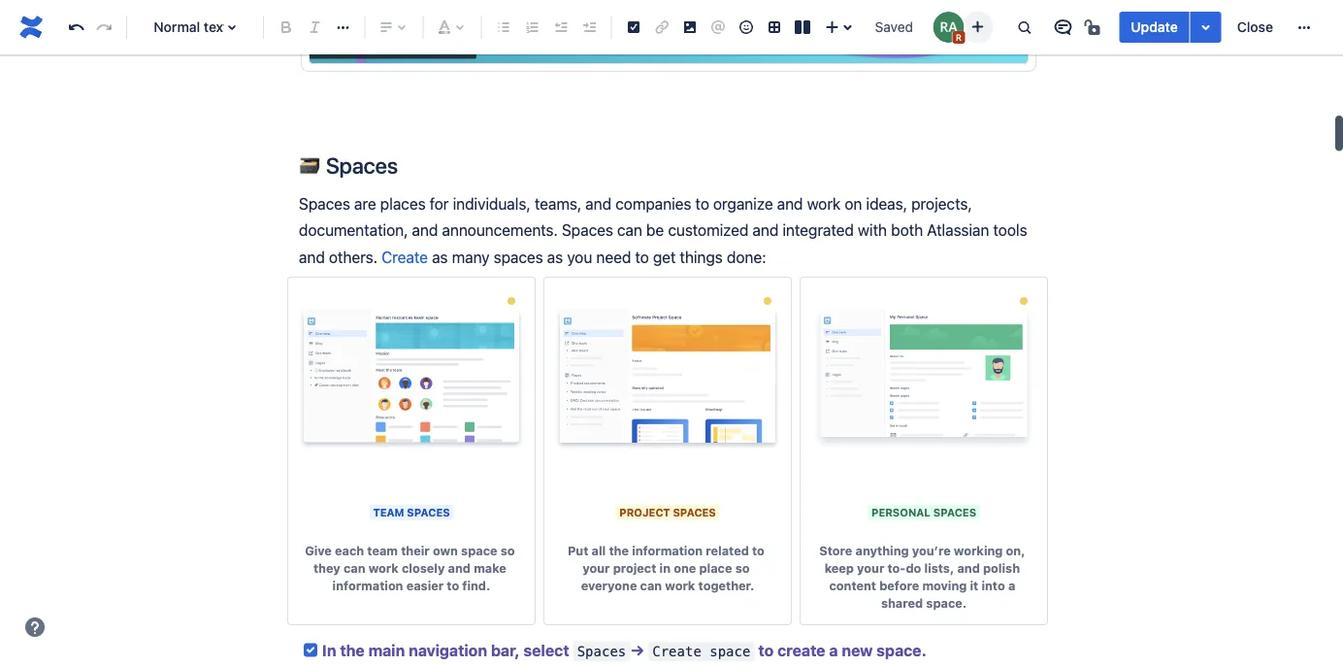 Task type: describe. For each thing, give the bounding box(es) containing it.
adjust update settings image
[[1195, 16, 1218, 39]]

create
[[778, 641, 826, 659]]

space inside give each team their own space so they can work closely and make information easier to find.
[[461, 543, 498, 557]]

space. inside store anything you're working on, keep your to-do lists, and polish content before moving it into a shared space.
[[927, 596, 967, 610]]

in the main navigation bar, select spaces → create space to create a new space.
[[322, 641, 927, 659]]

more formatting image
[[331, 16, 355, 39]]

invite to edit image
[[966, 15, 990, 38]]

spaces for put all the information related to your project in one place so everyone can work together.
[[673, 506, 716, 519]]

can inside spaces are places for individuals, teams, and companies to organize and work on ideas, projects, documentation, and announcements. spaces can be customized and integrated with both atlassian tools and others.
[[617, 221, 643, 239]]

personal spaces
[[872, 506, 977, 519]]

project spaces
[[620, 506, 716, 519]]

their
[[401, 543, 430, 557]]

numbered list ⌘⇧7 image
[[521, 16, 544, 39]]

1 as from the left
[[432, 247, 448, 266]]

one
[[674, 561, 696, 575]]

working
[[954, 543, 1003, 557]]

together.
[[699, 579, 755, 593]]

to inside put all the information related to your project in one place so everyone can work together.
[[752, 543, 765, 557]]

store anything you're working on, keep your to-do lists, and polish content before moving it into a shared space.
[[820, 543, 1029, 610]]

spaces up are
[[326, 152, 398, 178]]

atlassian
[[927, 221, 990, 239]]

spaces for give each team their own space so they can work closely and make information easier to find.
[[407, 506, 450, 519]]

on
[[845, 194, 863, 213]]

many
[[452, 247, 490, 266]]

they
[[314, 561, 341, 575]]

space inside "in the main navigation bar, select spaces → create space to create a new space."
[[710, 643, 751, 659]]

content
[[830, 579, 877, 593]]

it
[[971, 579, 979, 593]]

team inside give each team their own space so they can work closely and make information easier to find.
[[367, 543, 398, 557]]

documentation,
[[299, 221, 408, 239]]

lists,
[[925, 561, 955, 575]]

information inside put all the information related to your project in one place so everyone can work together.
[[632, 543, 703, 557]]

the inside put all the information related to your project in one place so everyone can work together.
[[609, 543, 629, 557]]

you're
[[912, 543, 951, 557]]

find.
[[463, 579, 491, 593]]

0 vertical spatial create
[[382, 247, 428, 266]]

do
[[906, 561, 922, 575]]

0 vertical spatial team
[[373, 506, 404, 519]]

spaces for store anything you're working on, keep your to-do lists, and polish content before moving it into a shared space.
[[934, 506, 977, 519]]

to left create
[[759, 641, 774, 659]]

in
[[660, 561, 671, 575]]

bullet list ⌘⇧8 image
[[492, 16, 516, 39]]

🗃️ spaces
[[299, 152, 398, 178]]

to inside give each team their own space so they can work closely and make information easier to find.
[[447, 579, 459, 593]]

link image
[[650, 16, 674, 39]]

0 vertical spatial project
[[620, 506, 670, 519]]

layouts image
[[791, 16, 814, 39]]

more image
[[1293, 16, 1317, 39]]

put
[[568, 543, 589, 557]]

→
[[631, 641, 645, 659]]

italic ⌘i image
[[303, 16, 327, 39]]

and up integrated
[[777, 194, 803, 213]]

to-
[[888, 561, 906, 575]]

navigation
[[409, 641, 487, 659]]

on,
[[1006, 543, 1026, 557]]

each
[[335, 543, 364, 557]]

information inside give each team their own space so they can work closely and make information easier to find.
[[333, 579, 403, 593]]

1 vertical spatial a
[[830, 641, 838, 659]]

easier
[[407, 579, 444, 593]]

update button
[[1120, 12, 1190, 43]]

spaces down announcements.
[[494, 247, 543, 266]]

you
[[567, 247, 593, 266]]

place
[[700, 561, 733, 575]]

confluence image
[[16, 12, 47, 43]]

so inside put all the information related to your project in one place so everyone can work together.
[[736, 561, 750, 575]]

store
[[820, 543, 853, 557]]

create inside "in the main navigation bar, select spaces → create space to create a new space."
[[653, 643, 702, 659]]

help image
[[23, 616, 47, 639]]

both
[[891, 221, 923, 239]]

0 horizontal spatial the
[[340, 641, 365, 659]]

personal
[[872, 506, 931, 519]]

spaces inside "in the main navigation bar, select spaces → create space to create a new space."
[[577, 643, 626, 659]]

confluence image
[[16, 12, 47, 43]]

spaces up "documentation,"
[[299, 194, 350, 213]]



Task type: vqa. For each thing, say whether or not it's contained in the screenshot.
the space.
yes



Task type: locate. For each thing, give the bounding box(es) containing it.
to
[[696, 194, 710, 213], [635, 247, 649, 266], [752, 543, 765, 557], [447, 579, 459, 593], [759, 641, 774, 659]]

information
[[632, 543, 703, 557], [333, 579, 403, 593]]

individuals,
[[453, 194, 531, 213]]

1 vertical spatial work
[[369, 561, 399, 575]]

work up integrated
[[807, 194, 841, 213]]

announcements.
[[442, 221, 558, 239]]

0 horizontal spatial space
[[461, 543, 498, 557]]

and down own
[[448, 561, 471, 575]]

to left get
[[635, 247, 649, 266]]

bold ⌘b image
[[275, 16, 298, 39]]

closely
[[402, 561, 445, 575]]

customized
[[668, 221, 749, 239]]

ruby anderson image
[[933, 12, 964, 43]]

spaces up the their
[[407, 506, 450, 519]]

2 horizontal spatial work
[[807, 194, 841, 213]]

and up "done:"
[[753, 221, 779, 239]]

and left others.
[[299, 247, 325, 266]]

0 vertical spatial the
[[609, 543, 629, 557]]

teams,
[[535, 194, 582, 213]]

outdent ⇧tab image
[[549, 16, 572, 39]]

mention image
[[707, 16, 730, 39]]

0 horizontal spatial your
[[583, 561, 610, 575]]

polish
[[984, 561, 1021, 575]]

space. right new
[[877, 641, 927, 659]]

tools
[[994, 221, 1028, 239]]

close button
[[1226, 12, 1286, 43]]

1 horizontal spatial so
[[736, 561, 750, 575]]

a left new
[[830, 641, 838, 659]]

0 horizontal spatial a
[[830, 641, 838, 659]]

and down for
[[412, 221, 438, 239]]

get
[[653, 247, 676, 266]]

0 vertical spatial space
[[461, 543, 498, 557]]

spaces left →
[[577, 643, 626, 659]]

information down each at bottom
[[333, 579, 403, 593]]

0 vertical spatial space.
[[927, 596, 967, 610]]

1 vertical spatial create
[[653, 643, 702, 659]]

0 vertical spatial information
[[632, 543, 703, 557]]

work left closely
[[369, 561, 399, 575]]

shared
[[882, 596, 924, 610]]

normal text
[[154, 19, 228, 35]]

create right others.
[[382, 247, 428, 266]]

so
[[501, 543, 515, 557], [736, 561, 750, 575]]

can down the in
[[640, 579, 662, 593]]

moving
[[923, 579, 967, 593]]

1 horizontal spatial as
[[547, 247, 563, 266]]

keep
[[825, 561, 854, 575]]

create link
[[382, 247, 428, 266]]

a
[[1009, 579, 1016, 593], [830, 641, 838, 659]]

things
[[680, 247, 723, 266]]

1 horizontal spatial work
[[665, 579, 696, 593]]

team
[[373, 506, 404, 519], [367, 543, 398, 557]]

1 horizontal spatial create
[[653, 643, 702, 659]]

and inside store anything you're working on, keep your to-do lists, and polish content before moving it into a shared space.
[[958, 561, 980, 575]]

space down together.
[[710, 643, 751, 659]]

1 vertical spatial space
[[710, 643, 751, 659]]

done:
[[727, 247, 766, 266]]

and right teams,
[[586, 194, 612, 213]]

1 vertical spatial can
[[344, 561, 366, 575]]

spaces are places for individuals, teams, and companies to organize and work on ideas, projects, documentation, and announcements. spaces can be customized and integrated with both atlassian tools and others.
[[299, 194, 1032, 266]]

give
[[305, 543, 332, 557]]

0 horizontal spatial information
[[333, 579, 403, 593]]

projects,
[[912, 194, 973, 213]]

all
[[592, 543, 606, 557]]

the
[[609, 543, 629, 557], [340, 641, 365, 659]]

to inside spaces are places for individuals, teams, and companies to organize and work on ideas, projects, documentation, and announcements. spaces can be customized and integrated with both atlassian tools and others.
[[696, 194, 710, 213]]

space
[[461, 543, 498, 557], [710, 643, 751, 659]]

your for all
[[583, 561, 610, 575]]

create as many spaces as you need to get things done:
[[382, 247, 766, 266]]

action item image
[[622, 16, 645, 39]]

with
[[858, 221, 887, 239]]

0 vertical spatial a
[[1009, 579, 1016, 593]]

1 vertical spatial so
[[736, 561, 750, 575]]

can
[[617, 221, 643, 239], [344, 561, 366, 575], [640, 579, 662, 593]]

before
[[880, 579, 920, 593]]

everyone
[[581, 579, 637, 593]]

and up it
[[958, 561, 980, 575]]

find and replace image
[[1013, 16, 1036, 39]]

your inside put all the information related to your project in one place so everyone can work together.
[[583, 561, 610, 575]]

your down all
[[583, 561, 610, 575]]

1 vertical spatial the
[[340, 641, 365, 659]]

as left the you
[[547, 247, 563, 266]]

new
[[842, 641, 873, 659]]

for
[[430, 194, 449, 213]]

spaces up "you're"
[[934, 506, 977, 519]]

your
[[583, 561, 610, 575], [857, 561, 885, 575]]

the right in on the bottom left of the page
[[340, 641, 365, 659]]

work inside give each team their own space so they can work closely and make information easier to find.
[[369, 561, 399, 575]]

0 vertical spatial work
[[807, 194, 841, 213]]

in
[[322, 641, 336, 659]]

be
[[647, 221, 664, 239]]

0 vertical spatial can
[[617, 221, 643, 239]]

text
[[204, 19, 228, 35]]

so inside give each team their own space so they can work closely and make information easier to find.
[[501, 543, 515, 557]]

related
[[706, 543, 749, 557]]

comment icon image
[[1052, 16, 1075, 39]]

create right →
[[653, 643, 702, 659]]

integrated
[[783, 221, 854, 239]]

emoji image
[[735, 16, 758, 39]]

your down anything on the bottom
[[857, 561, 885, 575]]

add image, video, or file image
[[679, 16, 702, 39]]

close
[[1238, 19, 1274, 35]]

project inside put all the information related to your project in one place so everyone can work together.
[[613, 561, 657, 575]]

2 as from the left
[[547, 247, 563, 266]]

companies
[[616, 194, 692, 213]]

0 horizontal spatial work
[[369, 561, 399, 575]]

table image
[[763, 16, 786, 39]]

anything
[[856, 543, 909, 557]]

1 vertical spatial project
[[613, 561, 657, 575]]

team left the their
[[367, 543, 398, 557]]

normal text button
[[135, 6, 255, 49]]

the right all
[[609, 543, 629, 557]]

1 horizontal spatial your
[[857, 561, 885, 575]]

as left 'many'
[[432, 247, 448, 266]]

0 horizontal spatial so
[[501, 543, 515, 557]]

can inside put all the information related to your project in one place so everyone can work together.
[[640, 579, 662, 593]]

places
[[380, 194, 426, 213]]

so down related
[[736, 561, 750, 575]]

ideas,
[[867, 194, 908, 213]]

1 vertical spatial space.
[[877, 641, 927, 659]]

no restrictions image
[[1083, 16, 1106, 39]]

normal
[[154, 19, 200, 35]]

so up make
[[501, 543, 515, 557]]

select
[[524, 641, 570, 659]]

space up make
[[461, 543, 498, 557]]

your for anything
[[857, 561, 885, 575]]

into
[[982, 579, 1006, 593]]

2 vertical spatial work
[[665, 579, 696, 593]]

can left be
[[617, 221, 643, 239]]

space. down moving
[[927, 596, 967, 610]]

undo ⌘z image
[[65, 16, 88, 39]]

0 vertical spatial so
[[501, 543, 515, 557]]

others.
[[329, 247, 378, 266]]

spaces
[[494, 247, 543, 266], [407, 506, 450, 519], [673, 506, 716, 519], [934, 506, 977, 519]]

information up the in
[[632, 543, 703, 557]]

project up the in
[[620, 506, 670, 519]]

work inside put all the information related to your project in one place so everyone can work together.
[[665, 579, 696, 593]]

1 horizontal spatial a
[[1009, 579, 1016, 593]]

2 vertical spatial can
[[640, 579, 662, 593]]

give each team their own space so they can work closely and make information easier to find.
[[305, 543, 518, 593]]

can down each at bottom
[[344, 561, 366, 575]]

0 horizontal spatial as
[[432, 247, 448, 266]]

2 your from the left
[[857, 561, 885, 575]]

update
[[1131, 19, 1178, 35]]

own
[[433, 543, 458, 557]]

team up the their
[[373, 506, 404, 519]]

to left 'find.'
[[447, 579, 459, 593]]

and inside give each team their own space so they can work closely and make information easier to find.
[[448, 561, 471, 575]]

1 vertical spatial information
[[333, 579, 403, 593]]

project
[[620, 506, 670, 519], [613, 561, 657, 575]]

a right into
[[1009, 579, 1016, 593]]

to right related
[[752, 543, 765, 557]]

spaces up related
[[673, 506, 716, 519]]

project left the in
[[613, 561, 657, 575]]

are
[[354, 194, 376, 213]]

spaces up the you
[[562, 221, 613, 239]]

to up customized
[[696, 194, 710, 213]]

1 your from the left
[[583, 561, 610, 575]]

put all the information related to your project in one place so everyone can work together.
[[568, 543, 768, 593]]

as
[[432, 247, 448, 266], [547, 247, 563, 266]]

make
[[474, 561, 507, 575]]

can inside give each team their own space so they can work closely and make information easier to find.
[[344, 561, 366, 575]]

organize
[[714, 194, 773, 213]]

0 horizontal spatial create
[[382, 247, 428, 266]]

team spaces
[[373, 506, 450, 519]]

work down one
[[665, 579, 696, 593]]

1 horizontal spatial the
[[609, 543, 629, 557]]

a inside store anything you're working on, keep your to-do lists, and polish content before moving it into a shared space.
[[1009, 579, 1016, 593]]

redo ⌘⇧z image
[[93, 16, 116, 39]]

need
[[597, 247, 631, 266]]

spaces
[[326, 152, 398, 178], [299, 194, 350, 213], [562, 221, 613, 239], [577, 643, 626, 659]]

and
[[586, 194, 612, 213], [777, 194, 803, 213], [412, 221, 438, 239], [753, 221, 779, 239], [299, 247, 325, 266], [448, 561, 471, 575], [958, 561, 980, 575]]

saved
[[875, 19, 914, 35]]

🗃️
[[299, 152, 321, 178]]

bar,
[[491, 641, 520, 659]]

work inside spaces are places for individuals, teams, and companies to organize and work on ideas, projects, documentation, and announcements. spaces can be customized and integrated with both atlassian tools and others.
[[807, 194, 841, 213]]

create
[[382, 247, 428, 266], [653, 643, 702, 659]]

main
[[368, 641, 405, 659]]

your inside store anything you're working on, keep your to-do lists, and polish content before moving it into a shared space.
[[857, 561, 885, 575]]

indent tab image
[[577, 16, 601, 39]]

1 horizontal spatial information
[[632, 543, 703, 557]]

space.
[[927, 596, 967, 610], [877, 641, 927, 659]]

1 horizontal spatial space
[[710, 643, 751, 659]]

1 vertical spatial team
[[367, 543, 398, 557]]



